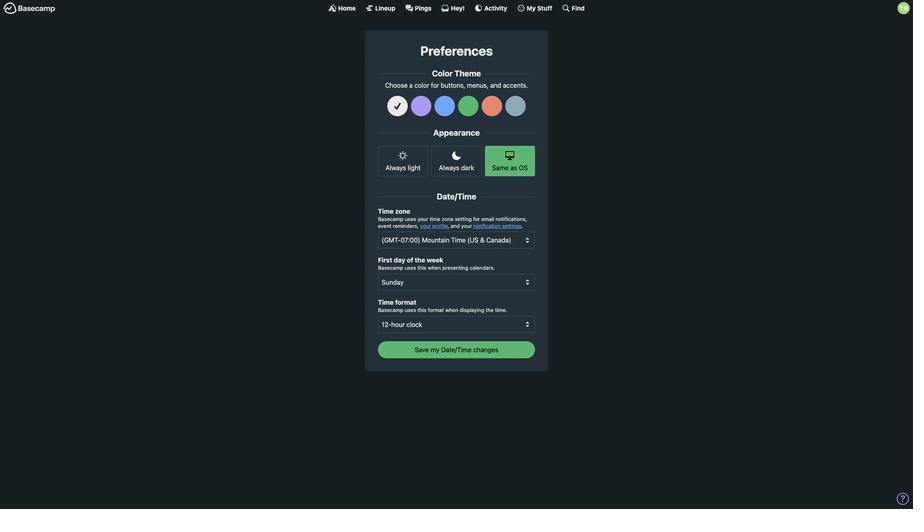Task type: locate. For each thing, give the bounding box(es) containing it.
2 basecamp from the top
[[378, 265, 403, 272]]

2 vertical spatial uses
[[405, 308, 416, 314]]

1 this from the top
[[418, 265, 426, 272]]

event
[[378, 223, 391, 229]]

1 horizontal spatial always
[[439, 165, 459, 172]]

1 horizontal spatial format
[[428, 308, 444, 314]]

your down time
[[420, 223, 431, 229]]

0 vertical spatial the
[[415, 257, 425, 264]]

0 vertical spatial time
[[378, 208, 394, 215]]

3 uses from the top
[[405, 308, 416, 314]]

0 vertical spatial for
[[431, 82, 439, 89]]

2 time from the top
[[378, 299, 394, 306]]

tim burton image
[[898, 2, 910, 14]]

1 horizontal spatial for
[[473, 217, 480, 223]]

switch accounts image
[[3, 2, 55, 15]]

pings
[[415, 4, 431, 12]]

preferences
[[420, 43, 493, 59]]

uses
[[405, 217, 416, 223], [405, 265, 416, 272], [405, 308, 416, 314]]

stuff
[[537, 4, 552, 12]]

your left time
[[418, 217, 428, 223]]

always light
[[386, 165, 421, 172]]

when down week
[[428, 265, 441, 272]]

0 horizontal spatial the
[[415, 257, 425, 264]]

1 horizontal spatial and
[[490, 82, 501, 89]]

when inside first day of the week basecamp uses this when presenting calendars.
[[428, 265, 441, 272]]

the right of
[[415, 257, 425, 264]]

1 vertical spatial time
[[378, 299, 394, 306]]

0 vertical spatial when
[[428, 265, 441, 272]]

always inside "button"
[[386, 165, 406, 172]]

.
[[522, 223, 523, 229]]

your
[[418, 217, 428, 223], [420, 223, 431, 229], [461, 223, 472, 229]]

0 vertical spatial uses
[[405, 217, 416, 223]]

2 always from the left
[[439, 165, 459, 172]]

for
[[431, 82, 439, 89], [473, 217, 480, 223]]

0 vertical spatial and
[[490, 82, 501, 89]]

the
[[415, 257, 425, 264], [486, 308, 494, 314]]

time.
[[495, 308, 507, 314]]

1 basecamp from the top
[[378, 217, 403, 223]]

0 horizontal spatial and
[[451, 223, 460, 229]]

this inside first day of the week basecamp uses this when presenting calendars.
[[418, 265, 426, 272]]

as
[[510, 165, 517, 172]]

lineup link
[[365, 4, 395, 12]]

basecamp inside time format basecamp uses this format when displaying the time.
[[378, 308, 403, 314]]

buttons,
[[441, 82, 465, 89]]

basecamp
[[378, 217, 403, 223], [378, 265, 403, 272], [378, 308, 403, 314]]

notifications,
[[496, 217, 527, 223]]

always for always dark
[[439, 165, 459, 172]]

1 vertical spatial when
[[445, 308, 458, 314]]

always left light
[[386, 165, 406, 172]]

uses inside time format basecamp uses this format when displaying the time.
[[405, 308, 416, 314]]

always light button
[[378, 146, 428, 177]]

your inside basecamp uses your time zone setting for email notifications, event reminders,
[[418, 217, 428, 223]]

and right the menus,
[[490, 82, 501, 89]]

0 vertical spatial zone
[[395, 208, 410, 215]]

always
[[386, 165, 406, 172], [439, 165, 459, 172]]

my stuff
[[527, 4, 552, 12]]

find button
[[562, 4, 585, 12]]

when
[[428, 265, 441, 272], [445, 308, 458, 314]]

1 vertical spatial uses
[[405, 265, 416, 272]]

2 this from the top
[[418, 308, 426, 314]]

notification
[[473, 223, 501, 229]]

and inside "color theme choose a color for buttons, menus, and accents."
[[490, 82, 501, 89]]

week
[[427, 257, 443, 264]]

find
[[572, 4, 585, 12]]

always left dark
[[439, 165, 459, 172]]

time format basecamp uses this format when displaying the time.
[[378, 299, 507, 314]]

0 vertical spatial this
[[418, 265, 426, 272]]

the inside time format basecamp uses this format when displaying the time.
[[486, 308, 494, 314]]

zone up reminders, at left top
[[395, 208, 410, 215]]

0 vertical spatial basecamp
[[378, 217, 403, 223]]

0 horizontal spatial format
[[395, 299, 416, 306]]

color theme choose a color for buttons, menus, and accents.
[[385, 69, 528, 89]]

0 horizontal spatial always
[[386, 165, 406, 172]]

calendars.
[[470, 265, 495, 272]]

profile
[[432, 223, 448, 229]]

and
[[490, 82, 501, 89], [451, 223, 460, 229]]

main element
[[0, 0, 913, 16]]

3 basecamp from the top
[[378, 308, 403, 314]]

this
[[418, 265, 426, 272], [418, 308, 426, 314]]

0 vertical spatial format
[[395, 299, 416, 306]]

2 uses from the top
[[405, 265, 416, 272]]

None submit
[[378, 342, 535, 359]]

1 horizontal spatial when
[[445, 308, 458, 314]]

1 uses from the top
[[405, 217, 416, 223]]

when left displaying
[[445, 308, 458, 314]]

1 vertical spatial basecamp
[[378, 265, 403, 272]]

for inside basecamp uses your time zone setting for email notifications, event reminders,
[[473, 217, 480, 223]]

your profile ,             and your notification settings .
[[420, 223, 523, 229]]

0 horizontal spatial for
[[431, 82, 439, 89]]

0 horizontal spatial when
[[428, 265, 441, 272]]

always inside button
[[439, 165, 459, 172]]

for right color
[[431, 82, 439, 89]]

1 vertical spatial and
[[451, 223, 460, 229]]

1 vertical spatial the
[[486, 308, 494, 314]]

zone
[[395, 208, 410, 215], [442, 217, 453, 223]]

zone up ,
[[442, 217, 453, 223]]

1 horizontal spatial the
[[486, 308, 494, 314]]

1 always from the left
[[386, 165, 406, 172]]

basecamp uses your time zone setting for email notifications, event reminders,
[[378, 217, 527, 229]]

1 vertical spatial for
[[473, 217, 480, 223]]

of
[[407, 257, 413, 264]]

time inside time format basecamp uses this format when displaying the time.
[[378, 299, 394, 306]]

and right ,
[[451, 223, 460, 229]]

light
[[408, 165, 421, 172]]

the left time.
[[486, 308, 494, 314]]

2 vertical spatial basecamp
[[378, 308, 403, 314]]

1 vertical spatial this
[[418, 308, 426, 314]]

time
[[430, 217, 440, 223]]

a
[[409, 82, 413, 89]]

format
[[395, 299, 416, 306], [428, 308, 444, 314]]

,
[[448, 223, 449, 229]]

time
[[378, 208, 394, 215], [378, 299, 394, 306]]

1 vertical spatial zone
[[442, 217, 453, 223]]

1 horizontal spatial zone
[[442, 217, 453, 223]]

for up your profile ,             and your notification settings . in the top of the page
[[473, 217, 480, 223]]

first
[[378, 257, 392, 264]]

1 time from the top
[[378, 208, 394, 215]]



Task type: vqa. For each thing, say whether or not it's contained in the screenshot.
message
no



Task type: describe. For each thing, give the bounding box(es) containing it.
pings button
[[405, 4, 431, 12]]

always dark button
[[431, 146, 482, 177]]

your profile link
[[420, 223, 448, 229]]

the inside first day of the week basecamp uses this when presenting calendars.
[[415, 257, 425, 264]]

setting
[[455, 217, 472, 223]]

your down setting
[[461, 223, 472, 229]]

zone inside basecamp uses your time zone setting for email notifications, event reminders,
[[442, 217, 453, 223]]

email
[[481, 217, 494, 223]]

same as os button
[[485, 146, 535, 177]]

lineup
[[375, 4, 395, 12]]

my
[[527, 4, 536, 12]]

my stuff button
[[517, 4, 552, 12]]

this inside time format basecamp uses this format when displaying the time.
[[418, 308, 426, 314]]

basecamp inside first day of the week basecamp uses this when presenting calendars.
[[378, 265, 403, 272]]

time zone
[[378, 208, 410, 215]]

presenting
[[442, 265, 468, 272]]

0 horizontal spatial zone
[[395, 208, 410, 215]]

choose
[[385, 82, 408, 89]]

reminders,
[[393, 223, 419, 229]]

always dark
[[439, 165, 474, 172]]

first day of the week basecamp uses this when presenting calendars.
[[378, 257, 495, 272]]

activity link
[[475, 4, 507, 12]]

notification settings link
[[473, 223, 522, 229]]

home
[[338, 4, 356, 12]]

color
[[432, 69, 453, 78]]

home link
[[328, 4, 356, 12]]

always for always light
[[386, 165, 406, 172]]

theme
[[455, 69, 481, 78]]

time for time format basecamp uses this format when displaying the time.
[[378, 299, 394, 306]]

same as os
[[492, 165, 528, 172]]

date/time
[[437, 192, 476, 201]]

accents.
[[503, 82, 528, 89]]

hey!
[[451, 4, 465, 12]]

1 vertical spatial format
[[428, 308, 444, 314]]

activity
[[484, 4, 507, 12]]

dark
[[461, 165, 474, 172]]

day
[[394, 257, 405, 264]]

uses inside basecamp uses your time zone setting for email notifications, event reminders,
[[405, 217, 416, 223]]

menus,
[[467, 82, 489, 89]]

when inside time format basecamp uses this format when displaying the time.
[[445, 308, 458, 314]]

appearance
[[433, 128, 480, 138]]

displaying
[[460, 308, 484, 314]]

uses inside first day of the week basecamp uses this when presenting calendars.
[[405, 265, 416, 272]]

same
[[492, 165, 509, 172]]

hey! button
[[441, 4, 465, 12]]

time for time zone
[[378, 208, 394, 215]]

basecamp inside basecamp uses your time zone setting for email notifications, event reminders,
[[378, 217, 403, 223]]

settings
[[502, 223, 522, 229]]

for inside "color theme choose a color for buttons, menus, and accents."
[[431, 82, 439, 89]]

os
[[519, 165, 528, 172]]

color
[[414, 82, 429, 89]]



